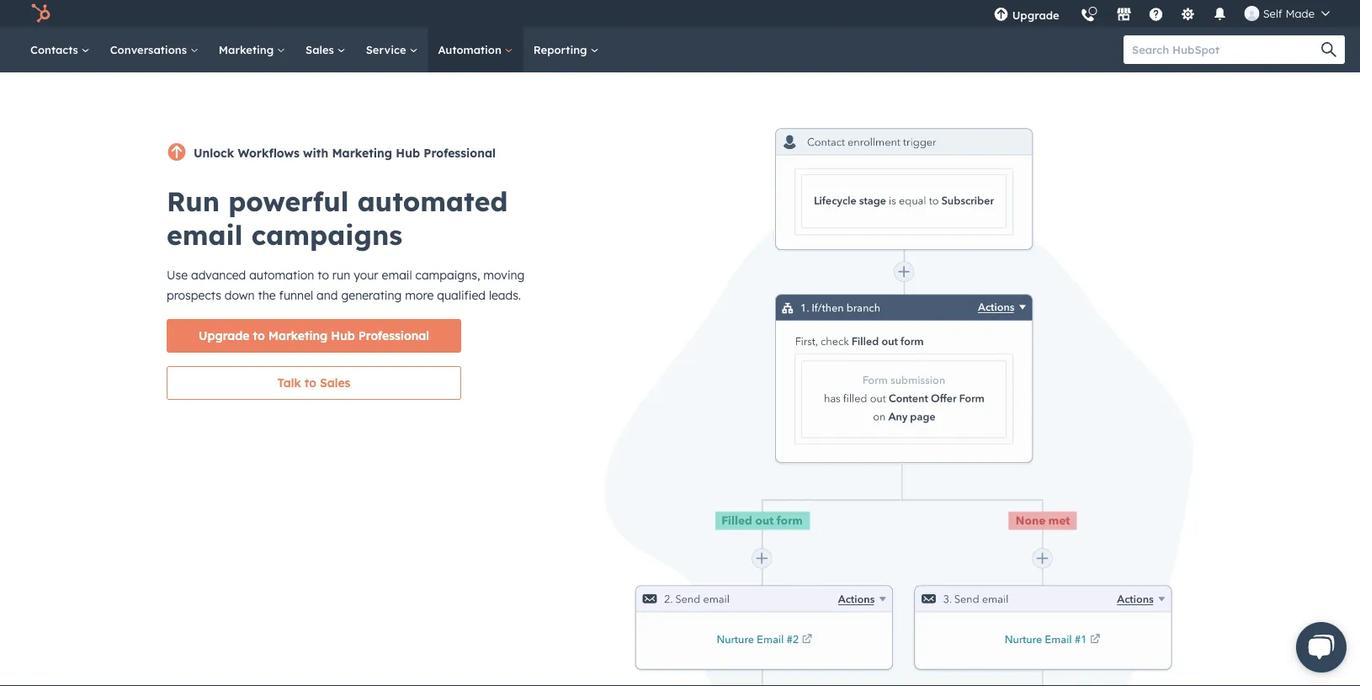 Task type: describe. For each thing, give the bounding box(es) containing it.
funnel
[[279, 288, 313, 303]]

marketplaces image
[[1117, 8, 1133, 23]]

marketing inside "link"
[[268, 328, 328, 343]]

help image
[[1149, 8, 1165, 23]]

your
[[354, 268, 379, 283]]

and
[[317, 288, 338, 303]]

generating
[[341, 288, 402, 303]]

0 vertical spatial sales
[[306, 43, 337, 56]]

settings image
[[1181, 8, 1197, 23]]

professional inside "link"
[[359, 328, 430, 343]]

the
[[258, 288, 276, 303]]

talk
[[278, 376, 301, 390]]

advanced
[[191, 268, 246, 283]]

with
[[303, 146, 329, 160]]

sales inside button
[[320, 376, 351, 390]]

upgrade for upgrade to marketing hub professional
[[199, 328, 250, 343]]

use
[[167, 268, 188, 283]]

unlock
[[194, 146, 234, 160]]

service
[[366, 43, 410, 56]]

notifications button
[[1207, 0, 1235, 27]]

to inside use advanced automation to run your email campaigns, moving prospects down the funnel and generating more qualified leads.
[[318, 268, 329, 283]]

contacts link
[[20, 27, 100, 72]]

sales link
[[296, 27, 356, 72]]

0 vertical spatial professional
[[424, 146, 496, 160]]

prospects
[[167, 288, 221, 303]]

help button
[[1143, 0, 1171, 27]]

use advanced automation to run your email campaigns, moving prospects down the funnel and generating more qualified leads.
[[167, 268, 525, 303]]

upgrade to marketing hub professional link
[[167, 319, 462, 353]]

menu containing self made
[[984, 0, 1341, 33]]

self made
[[1264, 6, 1316, 20]]

conversations link
[[100, 27, 209, 72]]

made
[[1286, 6, 1316, 20]]

marketing link
[[209, 27, 296, 72]]

automation
[[438, 43, 505, 56]]

self
[[1264, 6, 1283, 20]]

powerful
[[228, 184, 349, 218]]

1 vertical spatial marketing
[[332, 146, 393, 160]]

settings link
[[1171, 0, 1207, 27]]

run
[[333, 268, 351, 283]]

conversations
[[110, 43, 190, 56]]

qualified
[[437, 288, 486, 303]]

search button
[[1314, 35, 1346, 64]]

automated
[[358, 184, 508, 218]]

workflows
[[238, 146, 300, 160]]

email inside use advanced automation to run your email campaigns, moving prospects down the funnel and generating more qualified leads.
[[382, 268, 412, 283]]

contacts
[[30, 43, 81, 56]]



Task type: locate. For each thing, give the bounding box(es) containing it.
campaigns,
[[416, 268, 480, 283]]

email up advanced
[[167, 218, 243, 252]]

reporting link
[[524, 27, 609, 72]]

upgrade for upgrade
[[1013, 8, 1060, 22]]

hub down and at the top of page
[[331, 328, 355, 343]]

1 horizontal spatial email
[[382, 268, 412, 283]]

sales right talk
[[320, 376, 351, 390]]

sales
[[306, 43, 337, 56], [320, 376, 351, 390]]

upgrade image
[[994, 8, 1009, 23]]

1 horizontal spatial hub
[[396, 146, 420, 160]]

upgrade
[[1013, 8, 1060, 22], [199, 328, 250, 343]]

hub up automated
[[396, 146, 420, 160]]

0 horizontal spatial email
[[167, 218, 243, 252]]

menu
[[984, 0, 1341, 33]]

1 vertical spatial to
[[253, 328, 265, 343]]

marketplaces button
[[1107, 0, 1143, 27]]

1 vertical spatial sales
[[320, 376, 351, 390]]

leads.
[[489, 288, 521, 303]]

professional down the generating
[[359, 328, 430, 343]]

upgrade inside menu
[[1013, 8, 1060, 22]]

upgrade to marketing hub professional
[[199, 328, 430, 343]]

2 horizontal spatial to
[[318, 268, 329, 283]]

0 horizontal spatial hub
[[331, 328, 355, 343]]

chat widget region
[[1270, 606, 1361, 686]]

to down the
[[253, 328, 265, 343]]

service link
[[356, 27, 428, 72]]

0 horizontal spatial to
[[253, 328, 265, 343]]

to left 'run'
[[318, 268, 329, 283]]

1 vertical spatial email
[[382, 268, 412, 283]]

1 vertical spatial upgrade
[[199, 328, 250, 343]]

marketing
[[219, 43, 277, 56], [332, 146, 393, 160], [268, 328, 328, 343]]

self made button
[[1235, 0, 1341, 27]]

unlock workflows with marketing hub professional
[[194, 146, 496, 160]]

to inside "link"
[[253, 328, 265, 343]]

automation link
[[428, 27, 524, 72]]

talk to sales
[[278, 376, 351, 390]]

talk to sales button
[[167, 366, 462, 400]]

1 vertical spatial professional
[[359, 328, 430, 343]]

down
[[225, 288, 255, 303]]

hubspot link
[[20, 3, 63, 24]]

marketing left the sales link
[[219, 43, 277, 56]]

Search HubSpot search field
[[1124, 35, 1331, 64]]

upgrade inside "link"
[[199, 328, 250, 343]]

ruby anderson image
[[1245, 6, 1261, 21]]

upgrade right upgrade icon
[[1013, 8, 1060, 22]]

automation
[[249, 268, 314, 283]]

run
[[167, 184, 220, 218]]

to
[[318, 268, 329, 283], [253, 328, 265, 343], [305, 376, 317, 390]]

0 vertical spatial marketing
[[219, 43, 277, 56]]

campaigns
[[252, 218, 403, 252]]

0 vertical spatial email
[[167, 218, 243, 252]]

calling icon button
[[1074, 2, 1103, 27]]

to for sales
[[305, 376, 317, 390]]

marketing down funnel
[[268, 328, 328, 343]]

professional up automated
[[424, 146, 496, 160]]

1 vertical spatial hub
[[331, 328, 355, 343]]

0 horizontal spatial upgrade
[[199, 328, 250, 343]]

calling icon image
[[1081, 8, 1096, 24]]

1 horizontal spatial to
[[305, 376, 317, 390]]

to for marketing
[[253, 328, 265, 343]]

sales left service
[[306, 43, 337, 56]]

1 horizontal spatial upgrade
[[1013, 8, 1060, 22]]

0 vertical spatial upgrade
[[1013, 8, 1060, 22]]

to right talk
[[305, 376, 317, 390]]

search image
[[1322, 42, 1337, 57]]

hubspot image
[[30, 3, 51, 24]]

email
[[167, 218, 243, 252], [382, 268, 412, 283]]

notifications image
[[1213, 8, 1229, 23]]

email inside the run powerful automated email campaigns
[[167, 218, 243, 252]]

more
[[405, 288, 434, 303]]

hub
[[396, 146, 420, 160], [331, 328, 355, 343]]

0 vertical spatial to
[[318, 268, 329, 283]]

to inside button
[[305, 376, 317, 390]]

2 vertical spatial marketing
[[268, 328, 328, 343]]

marketing right with
[[332, 146, 393, 160]]

0 vertical spatial hub
[[396, 146, 420, 160]]

moving
[[484, 268, 525, 283]]

run powerful automated email campaigns
[[167, 184, 508, 252]]

email up more
[[382, 268, 412, 283]]

reporting
[[534, 43, 591, 56]]

upgrade down down
[[199, 328, 250, 343]]

2 vertical spatial to
[[305, 376, 317, 390]]

professional
[[424, 146, 496, 160], [359, 328, 430, 343]]

hub inside "link"
[[331, 328, 355, 343]]



Task type: vqa. For each thing, say whether or not it's contained in the screenshot.
filters.
no



